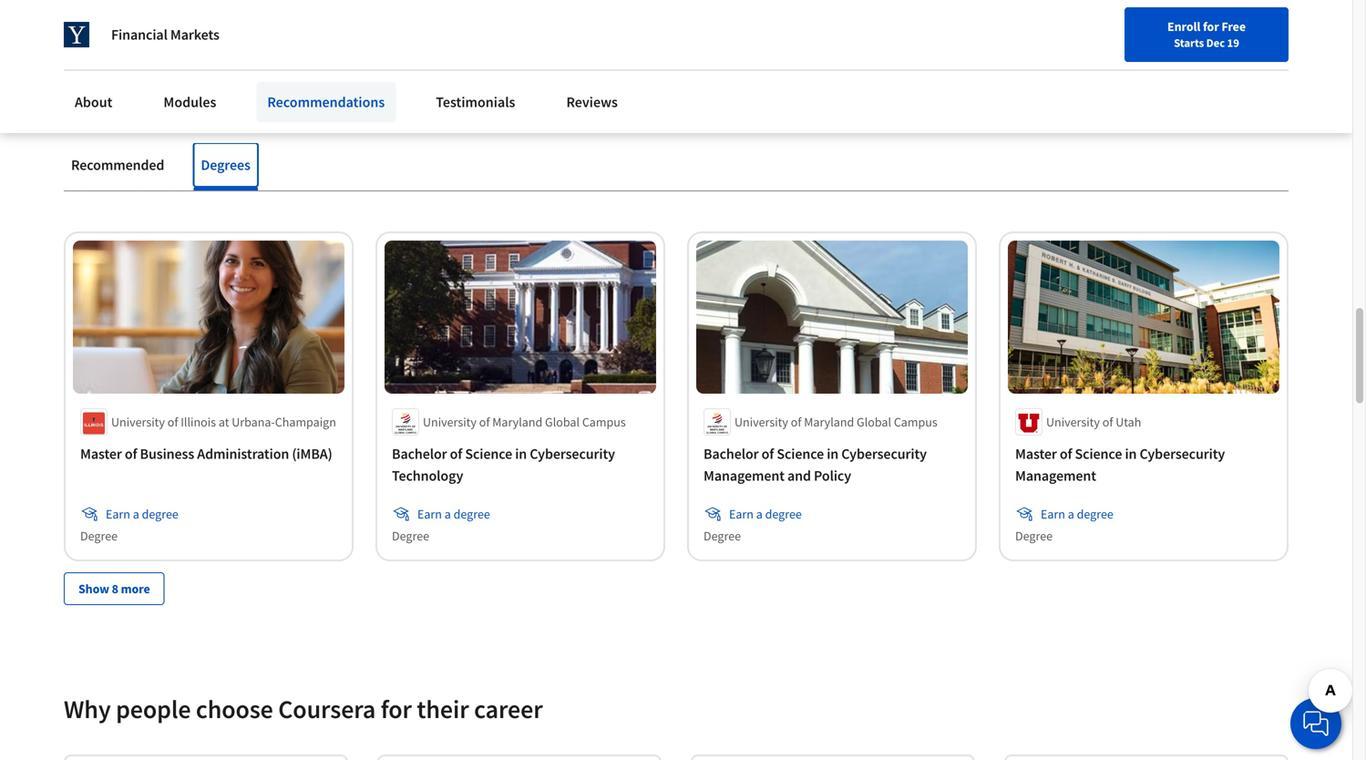 Task type: describe. For each thing, give the bounding box(es) containing it.
science for bachelor of science in cybersecurity technology
[[465, 445, 512, 463]]

why people choose coursera for their career
[[64, 693, 543, 725]]

master for master of science in cybersecurity management
[[1015, 445, 1057, 463]]

financial
[[111, 26, 167, 44]]

8
[[112, 580, 118, 597]]

university for master of science in cybersecurity management
[[1046, 414, 1100, 430]]

finance
[[468, 82, 553, 114]]

about
[[75, 93, 112, 111]]

a for bachelor of science in cybersecurity technology
[[444, 506, 451, 522]]

recommendation tabs tab list
[[64, 143, 1289, 191]]

bachelor of science in cybersecurity technology link
[[392, 443, 649, 486]]

administration
[[197, 445, 289, 463]]

more
[[121, 580, 150, 597]]

campus for bachelor of science in cybersecurity technology
[[582, 414, 626, 430]]

champaign
[[275, 414, 336, 430]]

their
[[417, 693, 469, 725]]

enroll for free starts dec 19
[[1167, 18, 1246, 50]]

degrees button
[[193, 143, 258, 187]]

university of illinois at urbana-champaign
[[111, 414, 336, 430]]

science for bachelor of science in cybersecurity management and policy
[[777, 445, 824, 463]]

university for bachelor of science in cybersecurity management and policy
[[734, 414, 788, 430]]

19
[[1227, 36, 1239, 50]]

bachelor for bachelor of science in cybersecurity management and policy
[[704, 445, 759, 463]]

degree for bachelor of science in cybersecurity management and policy
[[704, 527, 741, 544]]

maryland for technology
[[492, 414, 542, 430]]

financial markets
[[111, 26, 219, 44]]

dec
[[1206, 36, 1225, 50]]

campus for bachelor of science in cybersecurity management and policy
[[894, 414, 937, 430]]

recommendations
[[267, 93, 385, 111]]

cybersecurity for master of science in cybersecurity management
[[1140, 445, 1225, 463]]

master for master of business administration (imba)
[[80, 445, 122, 463]]

degree for bachelor of science in cybersecurity management and policy
[[765, 506, 802, 522]]

degree for bachelor of science in cybersecurity technology
[[392, 527, 429, 544]]

master of business administration (imba) link
[[80, 443, 337, 465]]

modules link
[[153, 82, 227, 122]]

degree for master of business administration (imba)
[[142, 506, 178, 522]]

bachelor for bachelor of science in cybersecurity technology
[[392, 445, 447, 463]]

people
[[116, 693, 191, 725]]

cybersecurity for bachelor of science in cybersecurity technology
[[530, 445, 615, 463]]

of inside master of science in cybersecurity management
[[1060, 445, 1072, 463]]

of inside bachelor of science in cybersecurity management and policy
[[761, 445, 774, 463]]

recommended button
[[64, 143, 172, 187]]

collection element
[[53, 192, 1299, 634]]

coursera
[[278, 693, 376, 725]]

show 8 more button
[[64, 572, 165, 605]]

university of maryland global campus for management
[[734, 414, 937, 430]]

master of business administration (imba)
[[80, 445, 332, 463]]

free
[[1221, 18, 1246, 35]]

testimonials link
[[425, 82, 526, 122]]

in for bachelor of science in cybersecurity technology
[[515, 445, 527, 463]]

global for bachelor of science in cybersecurity management and policy
[[857, 414, 891, 430]]

if
[[233, 82, 247, 114]]

reviews
[[566, 93, 618, 111]]

a for master of business administration (imba)
[[133, 506, 139, 522]]

master of science in cybersecurity management
[[1015, 445, 1225, 485]]

for inside enroll for free starts dec 19
[[1203, 18, 1219, 35]]

degree for master of business administration (imba)
[[80, 527, 118, 544]]

earn a degree for bachelor of science in cybersecurity technology
[[417, 506, 490, 522]]

in for master of science in cybersecurity management
[[1125, 445, 1137, 463]]

choose
[[196, 693, 273, 725]]

university of maryland global campus for technology
[[423, 414, 626, 430]]

university for bachelor of science in cybersecurity technology
[[423, 414, 477, 430]]

utah
[[1116, 414, 1141, 430]]

show
[[78, 580, 109, 597]]

degrees
[[201, 156, 250, 174]]



Task type: vqa. For each thing, say whether or not it's contained in the screenshot.
'Bachelor Of Science In Cybersecurity Technology' link at the left bottom of the page
yes



Task type: locate. For each thing, give the bounding box(es) containing it.
maryland up bachelor of science in cybersecurity management and policy link in the right bottom of the page
[[804, 414, 854, 430]]

management for master
[[1015, 466, 1096, 485]]

earn a degree down business
[[106, 506, 178, 522]]

0 horizontal spatial maryland
[[492, 414, 542, 430]]

1 master from the left
[[80, 445, 122, 463]]

recommended for recommended if you're interested in finance
[[64, 82, 228, 114]]

degree down master of science in cybersecurity management on the bottom right
[[1077, 506, 1113, 522]]

and
[[787, 466, 811, 485]]

3 earn a degree from the left
[[729, 506, 802, 522]]

cybersecurity inside master of science in cybersecurity management
[[1140, 445, 1225, 463]]

at
[[219, 414, 229, 430]]

science
[[465, 445, 512, 463], [777, 445, 824, 463], [1075, 445, 1122, 463]]

a for master of science in cybersecurity management
[[1068, 506, 1074, 522]]

business
[[140, 445, 194, 463]]

degree for master of science in cybersecurity management
[[1077, 506, 1113, 522]]

1 horizontal spatial for
[[1203, 18, 1219, 35]]

earn for master of science in cybersecurity management
[[1041, 506, 1065, 522]]

2 degree from the left
[[453, 506, 490, 522]]

bachelor
[[392, 445, 447, 463], [704, 445, 759, 463]]

university up and
[[734, 414, 788, 430]]

0 horizontal spatial global
[[545, 414, 580, 430]]

university for master of business administration (imba)
[[111, 414, 165, 430]]

0 horizontal spatial campus
[[582, 414, 626, 430]]

maryland for management
[[804, 414, 854, 430]]

earn for bachelor of science in cybersecurity management and policy
[[729, 506, 754, 522]]

3 degree from the left
[[704, 527, 741, 544]]

bachelor of science in cybersecurity technology
[[392, 445, 615, 485]]

in for bachelor of science in cybersecurity management and policy
[[827, 445, 839, 463]]

0 horizontal spatial management
[[704, 466, 785, 485]]

career
[[474, 693, 543, 725]]

global
[[545, 414, 580, 430], [857, 414, 891, 430]]

3 earn from the left
[[729, 506, 754, 522]]

2 university from the left
[[423, 414, 477, 430]]

3 degree from the left
[[765, 506, 802, 522]]

1 horizontal spatial campus
[[894, 414, 937, 430]]

2 maryland from the left
[[804, 414, 854, 430]]

chat with us image
[[1301, 709, 1330, 738]]

4 university from the left
[[1046, 414, 1100, 430]]

master of science in cybersecurity management link
[[1015, 443, 1272, 486]]

management
[[704, 466, 785, 485], [1015, 466, 1096, 485]]

4 a from the left
[[1068, 506, 1074, 522]]

1 degree from the left
[[142, 506, 178, 522]]

(imba)
[[292, 445, 332, 463]]

university of maryland global campus up bachelor of science in cybersecurity management and policy link in the right bottom of the page
[[734, 414, 937, 430]]

earn a degree for master of business administration (imba)
[[106, 506, 178, 522]]

earn a degree down master of science in cybersecurity management on the bottom right
[[1041, 506, 1113, 522]]

1 bachelor from the left
[[392, 445, 447, 463]]

cybersecurity inside bachelor of science in cybersecurity management and policy
[[841, 445, 927, 463]]

2 management from the left
[[1015, 466, 1096, 485]]

0 horizontal spatial cybersecurity
[[530, 445, 615, 463]]

1 horizontal spatial science
[[777, 445, 824, 463]]

degree for bachelor of science in cybersecurity technology
[[453, 506, 490, 522]]

1 global from the left
[[545, 414, 580, 430]]

1 horizontal spatial maryland
[[804, 414, 854, 430]]

2 science from the left
[[777, 445, 824, 463]]

you're
[[252, 82, 322, 114]]

1 horizontal spatial global
[[857, 414, 891, 430]]

for
[[1203, 18, 1219, 35], [381, 693, 412, 725]]

for up the "dec"
[[1203, 18, 1219, 35]]

2 university of maryland global campus from the left
[[734, 414, 937, 430]]

4 earn a degree from the left
[[1041, 506, 1113, 522]]

2 earn a degree from the left
[[417, 506, 490, 522]]

2 horizontal spatial cybersecurity
[[1140, 445, 1225, 463]]

recommended down about
[[71, 156, 164, 174]]

1 science from the left
[[465, 445, 512, 463]]

bachelor of science in cybersecurity management and policy link
[[704, 443, 960, 486]]

university left utah at the bottom
[[1046, 414, 1100, 430]]

recommended if you're interested in finance
[[64, 82, 553, 114]]

0 vertical spatial recommended
[[64, 82, 228, 114]]

a for bachelor of science in cybersecurity management and policy
[[756, 506, 763, 522]]

enroll
[[1167, 18, 1200, 35]]

2 master from the left
[[1015, 445, 1057, 463]]

university
[[111, 414, 165, 430], [423, 414, 477, 430], [734, 414, 788, 430], [1046, 414, 1100, 430]]

degree down technology
[[453, 506, 490, 522]]

modules
[[163, 93, 216, 111]]

2 campus from the left
[[894, 414, 937, 430]]

3 university from the left
[[734, 414, 788, 430]]

management for bachelor
[[704, 466, 785, 485]]

management inside master of science in cybersecurity management
[[1015, 466, 1096, 485]]

degree
[[80, 527, 118, 544], [392, 527, 429, 544], [704, 527, 741, 544], [1015, 527, 1053, 544]]

1 management from the left
[[704, 466, 785, 485]]

earn a degree
[[106, 506, 178, 522], [417, 506, 490, 522], [729, 506, 802, 522], [1041, 506, 1113, 522]]

global for bachelor of science in cybersecurity technology
[[545, 414, 580, 430]]

policy
[[814, 466, 851, 485]]

a down master of science in cybersecurity management on the bottom right
[[1068, 506, 1074, 522]]

illinois
[[181, 414, 216, 430]]

2 earn from the left
[[417, 506, 442, 522]]

0 horizontal spatial bachelor
[[392, 445, 447, 463]]

management down university of utah at the bottom right
[[1015, 466, 1096, 485]]

2 bachelor from the left
[[704, 445, 759, 463]]

global up bachelor of science in cybersecurity management and policy link in the right bottom of the page
[[857, 414, 891, 430]]

earn down bachelor of science in cybersecurity management and policy
[[729, 506, 754, 522]]

cybersecurity inside "bachelor of science in cybersecurity technology"
[[530, 445, 615, 463]]

earn down technology
[[417, 506, 442, 522]]

science for master of science in cybersecurity management
[[1075, 445, 1122, 463]]

3 science from the left
[[1075, 445, 1122, 463]]

earn for master of business administration (imba)
[[106, 506, 130, 522]]

1 earn from the left
[[106, 506, 130, 522]]

1 university from the left
[[111, 414, 165, 430]]

3 a from the left
[[756, 506, 763, 522]]

urbana-
[[232, 414, 275, 430]]

degree down and
[[765, 506, 802, 522]]

recommended
[[64, 82, 228, 114], [71, 156, 164, 174]]

2 cybersecurity from the left
[[841, 445, 927, 463]]

a
[[133, 506, 139, 522], [444, 506, 451, 522], [756, 506, 763, 522], [1068, 506, 1074, 522]]

1 a from the left
[[133, 506, 139, 522]]

bachelor inside "bachelor of science in cybersecurity technology"
[[392, 445, 447, 463]]

starts
[[1174, 36, 1204, 50]]

yale university image
[[64, 22, 89, 47]]

bachelor inside bachelor of science in cybersecurity management and policy
[[704, 445, 759, 463]]

earn a degree down and
[[729, 506, 802, 522]]

1 horizontal spatial university of maryland global campus
[[734, 414, 937, 430]]

master
[[80, 445, 122, 463], [1015, 445, 1057, 463]]

earn up 8
[[106, 506, 130, 522]]

science inside master of science in cybersecurity management
[[1075, 445, 1122, 463]]

science inside bachelor of science in cybersecurity management and policy
[[777, 445, 824, 463]]

markets
[[170, 26, 219, 44]]

1 horizontal spatial bachelor
[[704, 445, 759, 463]]

1 cybersecurity from the left
[[530, 445, 615, 463]]

in inside "bachelor of science in cybersecurity technology"
[[515, 445, 527, 463]]

earn down master of science in cybersecurity management on the bottom right
[[1041, 506, 1065, 522]]

of inside "bachelor of science in cybersecurity technology"
[[450, 445, 462, 463]]

1 vertical spatial for
[[381, 693, 412, 725]]

1 horizontal spatial master
[[1015, 445, 1057, 463]]

show 8 more
[[78, 580, 150, 597]]

campus
[[582, 414, 626, 430], [894, 414, 937, 430]]

maryland
[[492, 414, 542, 430], [804, 414, 854, 430]]

earn a degree for master of science in cybersecurity management
[[1041, 506, 1113, 522]]

global up bachelor of science in cybersecurity technology link
[[545, 414, 580, 430]]

1 campus from the left
[[582, 414, 626, 430]]

cybersecurity for bachelor of science in cybersecurity management and policy
[[841, 445, 927, 463]]

0 vertical spatial for
[[1203, 18, 1219, 35]]

0 horizontal spatial for
[[381, 693, 412, 725]]

reviews link
[[555, 82, 629, 122]]

2 horizontal spatial science
[[1075, 445, 1122, 463]]

in inside master of science in cybersecurity management
[[1125, 445, 1137, 463]]

bachelor of science in cybersecurity management and policy
[[704, 445, 927, 485]]

a up the more
[[133, 506, 139, 522]]

for left their
[[381, 693, 412, 725]]

of
[[167, 414, 178, 430], [479, 414, 490, 430], [791, 414, 801, 430], [1102, 414, 1113, 430], [125, 445, 137, 463], [450, 445, 462, 463], [761, 445, 774, 463], [1060, 445, 1072, 463]]

management inside bachelor of science in cybersecurity management and policy
[[704, 466, 785, 485]]

2 degree from the left
[[392, 527, 429, 544]]

a down technology
[[444, 506, 451, 522]]

menu item
[[970, 18, 1087, 77]]

4 degree from the left
[[1077, 506, 1113, 522]]

recommended for recommended
[[71, 156, 164, 174]]

1 degree from the left
[[80, 527, 118, 544]]

management left and
[[704, 466, 785, 485]]

degree
[[142, 506, 178, 522], [453, 506, 490, 522], [765, 506, 802, 522], [1077, 506, 1113, 522]]

show notifications image
[[1106, 23, 1128, 45]]

a down bachelor of science in cybersecurity management and policy
[[756, 506, 763, 522]]

university of maryland global campus
[[423, 414, 626, 430], [734, 414, 937, 430]]

earn a degree down technology
[[417, 506, 490, 522]]

about link
[[64, 82, 123, 122]]

earn for bachelor of science in cybersecurity technology
[[417, 506, 442, 522]]

coursera image
[[22, 15, 138, 44]]

1 earn a degree from the left
[[106, 506, 178, 522]]

science inside "bachelor of science in cybersecurity technology"
[[465, 445, 512, 463]]

maryland up bachelor of science in cybersecurity technology link
[[492, 414, 542, 430]]

cybersecurity
[[530, 445, 615, 463], [841, 445, 927, 463], [1140, 445, 1225, 463]]

earn a degree for bachelor of science in cybersecurity management and policy
[[729, 506, 802, 522]]

master inside master of science in cybersecurity management
[[1015, 445, 1057, 463]]

in inside bachelor of science in cybersecurity management and policy
[[827, 445, 839, 463]]

1 vertical spatial recommended
[[71, 156, 164, 174]]

recommended inside button
[[71, 156, 164, 174]]

university of utah
[[1046, 414, 1141, 430]]

recommendations link
[[256, 82, 396, 122]]

degree down business
[[142, 506, 178, 522]]

master left business
[[80, 445, 122, 463]]

testimonials
[[436, 93, 515, 111]]

1 maryland from the left
[[492, 414, 542, 430]]

why
[[64, 693, 111, 725]]

in
[[442, 82, 463, 114], [515, 445, 527, 463], [827, 445, 839, 463], [1125, 445, 1137, 463]]

master down university of utah at the bottom right
[[1015, 445, 1057, 463]]

2 global from the left
[[857, 414, 891, 430]]

degree for master of science in cybersecurity management
[[1015, 527, 1053, 544]]

university of maryland global campus up bachelor of science in cybersecurity technology link
[[423, 414, 626, 430]]

4 earn from the left
[[1041, 506, 1065, 522]]

1 horizontal spatial cybersecurity
[[841, 445, 927, 463]]

3 cybersecurity from the left
[[1140, 445, 1225, 463]]

4 degree from the left
[[1015, 527, 1053, 544]]

university up technology
[[423, 414, 477, 430]]

interested
[[327, 82, 437, 114]]

university up business
[[111, 414, 165, 430]]

technology
[[392, 466, 463, 485]]

0 horizontal spatial science
[[465, 445, 512, 463]]

1 university of maryland global campus from the left
[[423, 414, 626, 430]]

2 a from the left
[[444, 506, 451, 522]]

earn
[[106, 506, 130, 522], [417, 506, 442, 522], [729, 506, 754, 522], [1041, 506, 1065, 522]]

recommended down financial
[[64, 82, 228, 114]]

0 horizontal spatial master
[[80, 445, 122, 463]]

0 horizontal spatial university of maryland global campus
[[423, 414, 626, 430]]

1 horizontal spatial management
[[1015, 466, 1096, 485]]



